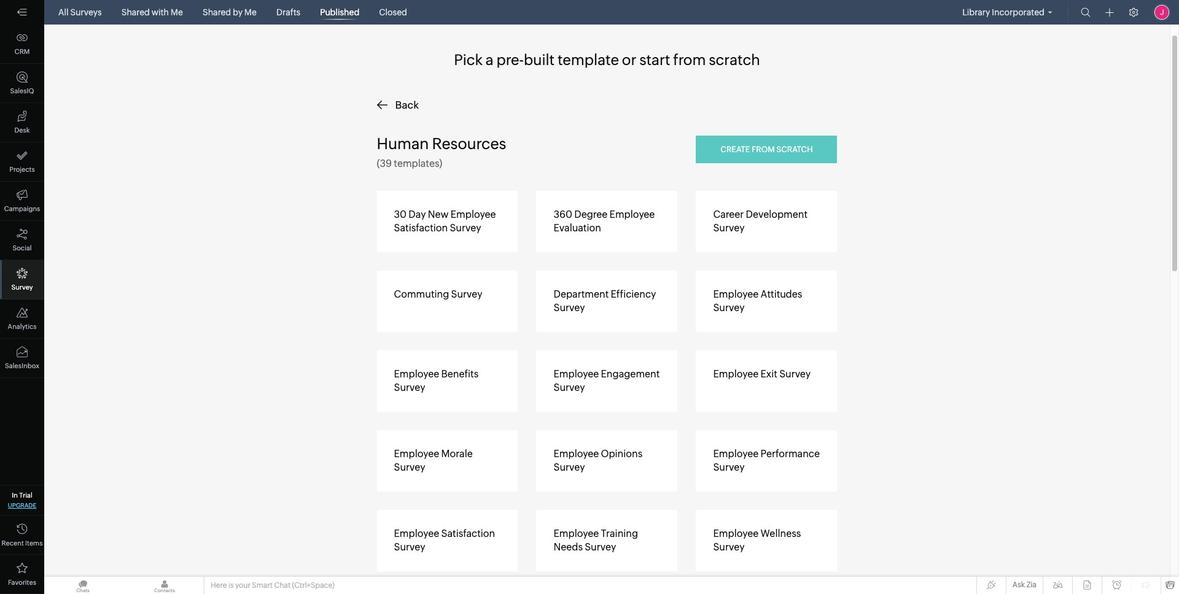 Task type: describe. For each thing, give the bounding box(es) containing it.
all
[[58, 7, 69, 17]]

is
[[229, 582, 234, 591]]

shared for shared by me
[[203, 7, 231, 17]]

crm link
[[0, 25, 44, 64]]

salesinbox link
[[0, 339, 44, 379]]

shared for shared with me
[[121, 7, 150, 17]]

projects
[[9, 166, 35, 173]]

survey link
[[0, 261, 44, 300]]

shared by me link
[[198, 0, 262, 25]]

your
[[235, 582, 251, 591]]

drafts link
[[272, 0, 306, 25]]

trial
[[19, 492, 32, 500]]

incorporated
[[993, 7, 1045, 17]]

closed link
[[374, 0, 412, 25]]

favorites
[[8, 579, 36, 587]]

(ctrl+space)
[[292, 582, 335, 591]]

social
[[13, 245, 32, 252]]

configure settings image
[[1129, 7, 1139, 17]]

all surveys link
[[53, 0, 107, 25]]

in trial upgrade
[[8, 492, 36, 509]]

salesiq
[[10, 87, 34, 95]]

chat
[[274, 582, 291, 591]]

survey
[[11, 284, 33, 291]]

shared with me
[[121, 7, 183, 17]]

campaigns
[[4, 205, 40, 213]]

quick actions image
[[1106, 8, 1115, 17]]

closed
[[379, 7, 407, 17]]

items
[[25, 540, 43, 548]]

crm
[[14, 48, 30, 55]]

me for shared with me
[[171, 7, 183, 17]]

smart
[[252, 582, 273, 591]]



Task type: vqa. For each thing, say whether or not it's contained in the screenshot.
2nd Shared from right
yes



Task type: locate. For each thing, give the bounding box(es) containing it.
all surveys
[[58, 7, 102, 17]]

1 shared from the left
[[121, 7, 150, 17]]

shared by me
[[203, 7, 257, 17]]

recent
[[2, 540, 24, 548]]

in
[[12, 492, 18, 500]]

zia
[[1027, 581, 1037, 590]]

search image
[[1081, 7, 1091, 17]]

here is your smart chat (ctrl+space)
[[211, 582, 335, 591]]

upgrade
[[8, 503, 36, 509]]

me right with on the left top of page
[[171, 7, 183, 17]]

library
[[963, 7, 991, 17]]

2 shared from the left
[[203, 7, 231, 17]]

1 horizontal spatial shared
[[203, 7, 231, 17]]

1 horizontal spatial me
[[244, 7, 257, 17]]

surveys
[[70, 7, 102, 17]]

salesiq link
[[0, 64, 44, 103]]

recent items
[[2, 540, 43, 548]]

chats image
[[44, 578, 122, 595]]

me for shared by me
[[244, 7, 257, 17]]

ask
[[1013, 581, 1026, 590]]

shared left with on the left top of page
[[121, 7, 150, 17]]

social link
[[0, 221, 44, 261]]

library incorporated
[[963, 7, 1045, 17]]

shared inside shared by me link
[[203, 7, 231, 17]]

2 me from the left
[[244, 7, 257, 17]]

shared inside shared with me link
[[121, 7, 150, 17]]

ask zia
[[1013, 581, 1037, 590]]

by
[[233, 7, 243, 17]]

analytics link
[[0, 300, 44, 339]]

here
[[211, 582, 227, 591]]

0 horizontal spatial shared
[[121, 7, 150, 17]]

contacts image
[[126, 578, 203, 595]]

projects link
[[0, 143, 44, 182]]

drafts
[[276, 7, 301, 17]]

published link
[[315, 0, 365, 25]]

campaigns link
[[0, 182, 44, 221]]

salesinbox
[[5, 363, 39, 370]]

desk
[[14, 127, 30, 134]]

shared left the by
[[203, 7, 231, 17]]

shared with me link
[[117, 0, 188, 25]]

desk link
[[0, 103, 44, 143]]

me right the by
[[244, 7, 257, 17]]

published
[[320, 7, 360, 17]]

0 horizontal spatial me
[[171, 7, 183, 17]]

shared
[[121, 7, 150, 17], [203, 7, 231, 17]]

me
[[171, 7, 183, 17], [244, 7, 257, 17]]

with
[[152, 7, 169, 17]]

analytics
[[8, 323, 36, 331]]

1 me from the left
[[171, 7, 183, 17]]



